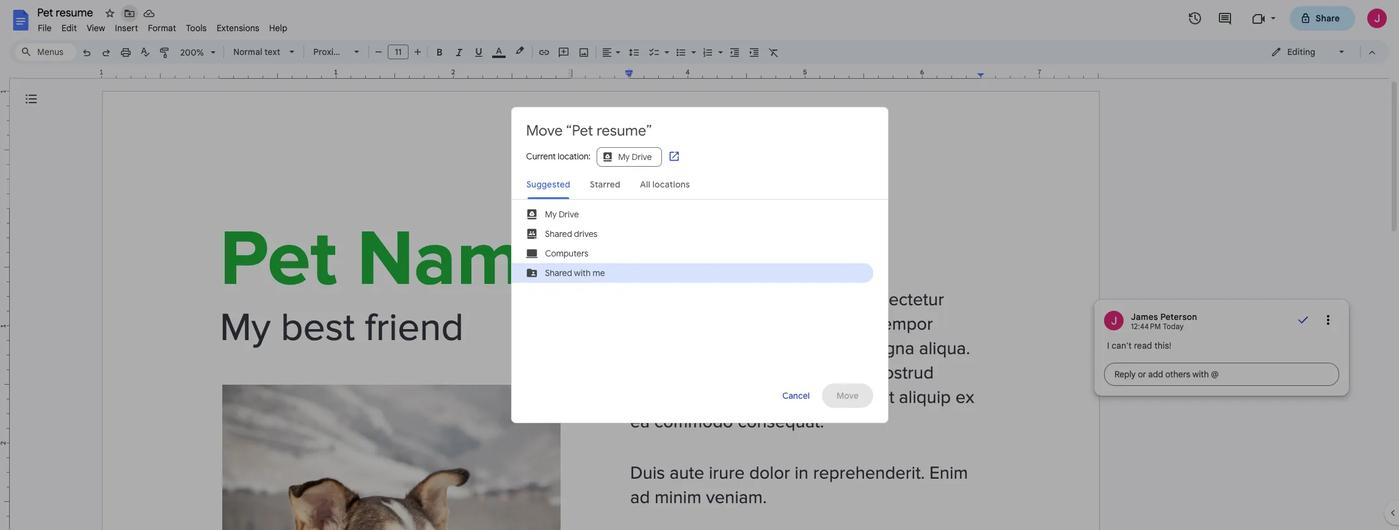 Task type: describe. For each thing, give the bounding box(es) containing it.
james
[[1132, 312, 1159, 323]]

right margin image
[[978, 69, 1099, 78]]

read
[[1135, 340, 1153, 351]]

peterson
[[1161, 312, 1198, 323]]

top margin image
[[0, 92, 9, 212]]

Star checkbox
[[101, 5, 119, 22]]

i can't read this!
[[1108, 340, 1172, 351]]

Reply field
[[1105, 363, 1340, 386]]

today
[[1163, 322, 1184, 331]]

can't
[[1112, 340, 1132, 351]]

application containing james peterson
[[0, 0, 1400, 530]]

12:44 pm
[[1132, 322, 1162, 331]]

left margin image
[[102, 69, 222, 78]]

main toolbar
[[76, 0, 784, 474]]

search the menus (option+/) toolbar
[[15, 40, 76, 64]]



Task type: vqa. For each thing, say whether or not it's contained in the screenshot.
Share at right
no



Task type: locate. For each thing, give the bounding box(es) containing it.
menu bar banner
[[0, 0, 1400, 530]]

application
[[0, 0, 1400, 530]]

james peterson 12:44 pm today
[[1132, 312, 1198, 331]]

this!
[[1155, 340, 1172, 351]]

i
[[1108, 340, 1110, 351]]

list
[[1095, 300, 1350, 396]]

james peterson image
[[1105, 311, 1124, 331]]

menu bar
[[33, 16, 292, 36]]

share. private to only me. image
[[1301, 13, 1312, 24]]

menu bar inside "menu bar" banner
[[33, 16, 292, 36]]

list containing james peterson
[[1095, 300, 1350, 396]]

Rename text field
[[33, 5, 100, 20]]



